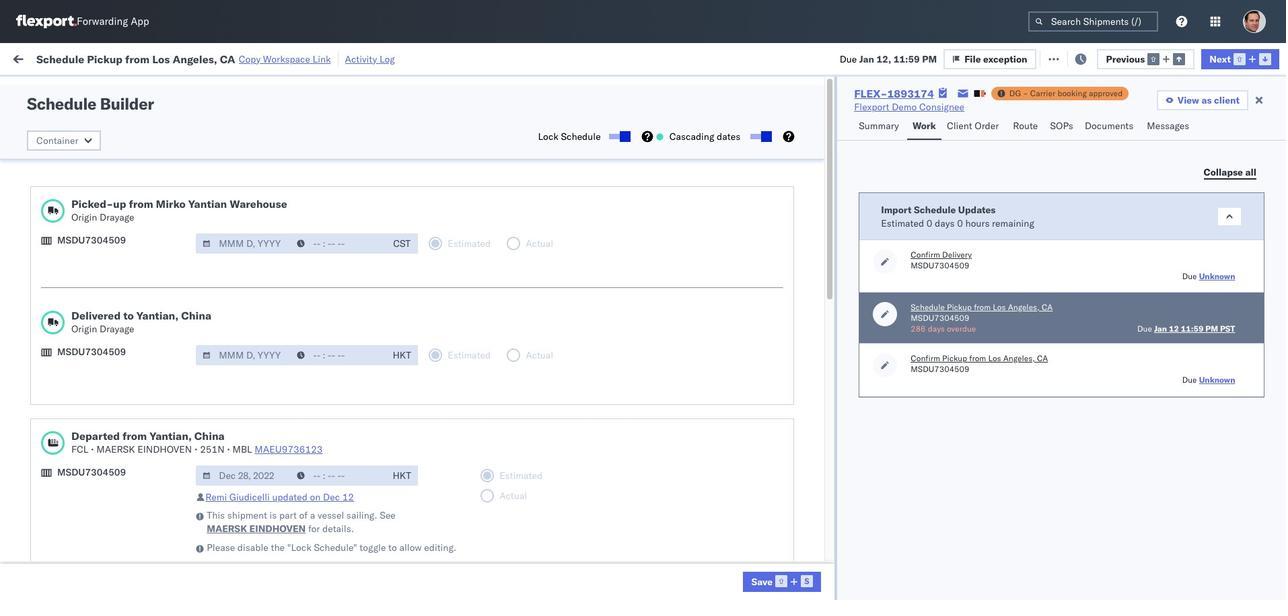 Task type: describe. For each thing, give the bounding box(es) containing it.
6 karl from the top
[[732, 563, 750, 575]]

2 flex-2130387 from the top
[[780, 415, 850, 427]]

jan left 28,
[[290, 474, 305, 486]]

23,
[[307, 415, 322, 427]]

5 ocean fcl from the top
[[433, 415, 480, 427]]

2 jawla from the top
[[1174, 177, 1197, 190]]

jan down 23,
[[296, 444, 311, 456]]

3 lagerfeld from the top
[[752, 474, 792, 486]]

1 vertical spatial dec
[[323, 492, 340, 504]]

pdt, for schedule pickup from los angeles, ca
[[273, 207, 294, 219]]

progress
[[211, 83, 245, 93]]

0 horizontal spatial exception
[[984, 53, 1028, 65]]

mbl/mawb numbers
[[964, 110, 1046, 120]]

1 integration test account - karl lagerfeld from the top
[[617, 385, 792, 397]]

rotterdam, for 8:30 pm pst, jan 23, 2023
[[127, 407, 175, 419]]

maersk inside this shipment is part of a vessel sailing. see maersk eindhoven for details.
[[207, 523, 247, 535]]

2 schedule pickup from rotterdam, netherlands button from the top
[[31, 525, 202, 553]]

activity log
[[345, 53, 395, 65]]

11:00 pm pst, feb 2, 2023
[[227, 563, 349, 575]]

filtered
[[13, 82, 46, 95]]

schedule inside the "import schedule updates estimated 0 days 0 hours remaining"
[[914, 204, 957, 216]]

updates
[[959, 204, 996, 216]]

schedule pickup from los angeles, ca copy workspace link
[[36, 52, 331, 66]]

2 customs from the top
[[64, 473, 102, 485]]

28,
[[307, 474, 322, 486]]

3 ocean fcl from the top
[[433, 237, 480, 249]]

schedule pickup from los angeles, ca for second schedule pickup from los angeles, ca link from the bottom of the page
[[31, 266, 197, 278]]

1 flex-1846748 from the top
[[780, 118, 850, 130]]

24, for 2023
[[313, 444, 328, 456]]

"lock
[[287, 542, 312, 554]]

upload inside button
[[31, 236, 62, 248]]

11:00 pm pst, nov 8, 2022
[[227, 237, 350, 249]]

0 vertical spatial for
[[129, 83, 140, 93]]

2 integration from the top
[[617, 415, 663, 427]]

maersk inside the departed from yantian, china fcl • maersk eindhoven • 251n • mbl maeu9736123
[[96, 444, 135, 456]]

jan left 23,
[[290, 415, 305, 427]]

8:30 pm pst, jan 28, 2023
[[227, 474, 348, 486]]

5 flex-1846748 from the top
[[780, 237, 850, 249]]

due inside confirm delivery msdu7304509 due unknown
[[1183, 271, 1198, 282]]

confirm pickup from los angeles, ca link
[[31, 324, 191, 338]]

1 upload customs clearance documents link from the top
[[31, 235, 199, 249]]

please disable the "lock schedule" toggle to allow editing.
[[207, 542, 457, 554]]

ceau7522281, hlxu6269489, hlxu8034992 for schedule pickup from los angeles, ca
[[872, 207, 1081, 219]]

confirm delivery
[[31, 355, 102, 367]]

route button
[[1008, 114, 1045, 140]]

unknown button for confirm delivery msdu7304509 due unknown
[[1200, 271, 1236, 282]]

uetu5238478 for confirm pickup from los angeles, ca
[[944, 325, 1009, 337]]

760 at risk
[[248, 52, 295, 64]]

2 lagerfeld from the top
[[752, 415, 792, 427]]

picked-up from mirko yantian warehouse origin drayage
[[71, 197, 287, 224]]

ceau7522281, for schedule pickup from los angeles, ca
[[872, 207, 941, 219]]

due inside confirm pickup from los angeles, ca msdu7304509 due unknown
[[1183, 375, 1198, 385]]

toggle
[[360, 542, 386, 554]]

collapse all
[[1204, 166, 1257, 178]]

vessel
[[318, 510, 344, 522]]

5 karl from the top
[[732, 533, 750, 545]]

documents button
[[1080, 114, 1142, 140]]

consignee
[[920, 101, 965, 113]]

1 horizontal spatial exception
[[1075, 52, 1119, 64]]

pickup inside confirm pickup from rotterdam, netherlands
[[68, 555, 97, 567]]

8:30 for 8:30 pm pst, jan 23, 2023
[[227, 415, 248, 427]]

11:00 for 11:00 pm pst, nov 8, 2022
[[227, 237, 254, 249]]

due jan 12, 11:59 pm
[[840, 53, 938, 65]]

schedule pickup from los angeles, ca for 1st schedule pickup from los angeles, ca link from the top
[[31, 118, 197, 130]]

5:30 pm pst, jan 30, 2023 for schedule pickup from rotterdam, netherlands
[[227, 533, 348, 545]]

carrier
[[1031, 88, 1056, 98]]

0 vertical spatial 12
[[1170, 324, 1180, 334]]

summary button
[[854, 114, 908, 140]]

jan 12 11:59 pm pst button
[[1155, 324, 1236, 334]]

risk
[[279, 52, 295, 64]]

savant for lhuu7894563, uetu5238478
[[1172, 326, 1201, 338]]

from inside schedule pickup from los angeles, ca msdu7304509
[[975, 302, 991, 312]]

flex-1889466 for schedule delivery appointment
[[780, 296, 850, 308]]

4 flex-1846748 from the top
[[780, 207, 850, 219]]

workitem
[[15, 110, 50, 120]]

batch action
[[1211, 52, 1269, 64]]

hlxu6269489, for upload customs clearance documents
[[943, 236, 1012, 249]]

builder
[[100, 94, 154, 114]]

delivery up confirm pickup from rotterdam, netherlands
[[73, 503, 108, 515]]

2 schedule delivery appointment button from the top
[[31, 295, 166, 309]]

save button
[[744, 572, 822, 593]]

cascading dates
[[670, 131, 741, 143]]

my
[[13, 49, 35, 68]]

1 vertical spatial days
[[928, 324, 945, 334]]

2130384 for schedule pickup from rotterdam, netherlands
[[809, 533, 850, 545]]

abcdefg78456546 for confirm pickup from los angeles, ca
[[964, 326, 1054, 338]]

0 horizontal spatial work
[[147, 52, 171, 64]]

11:00 for 11:00 pm pst, feb 2, 2023
[[227, 563, 254, 575]]

1 horizontal spatial confirm pickup from los angeles, ca button
[[911, 354, 1049, 364]]

ca inside button
[[179, 325, 191, 337]]

msdu7304509 down departed
[[57, 467, 126, 479]]

Search Shipments (/) text field
[[1029, 11, 1159, 32]]

for inside this shipment is part of a vessel sailing. see maersk eindhoven for details.
[[308, 523, 320, 535]]

mbl/mawb numbers button
[[957, 107, 1121, 121]]

client order button
[[942, 114, 1008, 140]]

1 karl from the top
[[732, 385, 750, 397]]

4 flex-2130387 from the top
[[780, 563, 850, 575]]

1 lagerfeld from the top
[[752, 385, 792, 397]]

1 4, from the top
[[316, 148, 325, 160]]

messages button
[[1142, 114, 1197, 140]]

hlxu6269489, for schedule pickup from los angeles, ca
[[943, 207, 1012, 219]]

5 resize handle column header from the left
[[594, 104, 610, 601]]

work button
[[908, 114, 942, 140]]

disable
[[238, 542, 269, 554]]

confirm for confirm pickup from los angeles, ca
[[31, 325, 65, 337]]

batch action button
[[1190, 48, 1278, 68]]

nov for schedule pickup from los angeles, ca
[[297, 207, 314, 219]]

2 schedule delivery appointment link from the top
[[31, 295, 166, 308]]

schedule pickup from rotterdam, netherlands link for 1st the schedule pickup from rotterdam, netherlands button
[[31, 406, 202, 433]]

8 ocean fcl from the top
[[433, 533, 480, 545]]

angeles, inside confirm pickup from los angeles, ca msdu7304509 due unknown
[[1004, 354, 1036, 364]]

1889466 for schedule pickup from los angeles, ca
[[809, 266, 850, 278]]

confirm for confirm pickup from rotterdam, netherlands
[[31, 555, 65, 567]]

maeu9408431
[[964, 385, 1032, 397]]

estimated
[[882, 217, 925, 229]]

1 1846748 from the top
[[809, 118, 850, 130]]

drayage inside picked-up from mirko yantian warehouse origin drayage
[[100, 211, 134, 224]]

days inside the "import schedule updates estimated 0 days 0 hours remaining"
[[935, 217, 955, 229]]

: for snoozed
[[313, 83, 315, 93]]

4 integration from the top
[[617, 503, 663, 516]]

omkar for ceau7522281, hlxu6269489, hlxu8034992
[[1141, 148, 1169, 160]]

4 schedule delivery appointment link from the top
[[31, 502, 166, 516]]

container for container
[[36, 135, 78, 147]]

1 account from the top
[[686, 385, 722, 397]]

appointment for fourth schedule delivery appointment link from the bottom
[[110, 177, 166, 189]]

7 ocean fcl from the top
[[433, 503, 480, 516]]

clearance inside button
[[104, 236, 148, 248]]

eindhoven inside the departed from yantian, china fcl • maersk eindhoven • 251n • mbl maeu9736123
[[137, 444, 192, 456]]

jan left 12,
[[860, 53, 875, 65]]

flex-2130384 for schedule pickup from rotterdam, netherlands
[[780, 533, 850, 545]]

2 schedule pickup from los angeles, ca link from the top
[[31, 146, 197, 160]]

2130384 for schedule delivery appointment
[[809, 503, 850, 516]]

cst
[[393, 238, 411, 250]]

msdu7304509 down picked-
[[57, 234, 126, 246]]

2 resize handle column header from the left
[[360, 104, 376, 601]]

jan right the
[[290, 533, 305, 545]]

angeles, inside button
[[139, 325, 176, 337]]

schedule pickup from los angeles, ca for second schedule pickup from los angeles, ca link from the top
[[31, 147, 197, 159]]

next
[[1210, 53, 1232, 65]]

3 -- : -- -- text field from the top
[[290, 466, 386, 486]]

confirm pickup from los angeles, ca
[[31, 325, 191, 337]]

0 horizontal spatial confirm delivery button
[[31, 354, 102, 369]]

1893174
[[888, 87, 935, 100]]

import schedule updates estimated 0 days 0 hours remaining
[[882, 204, 1035, 229]]

6 resize handle column header from the left
[[736, 104, 752, 601]]

container button
[[27, 131, 101, 151]]

yantian, for to
[[136, 309, 179, 323]]

3 resize handle column header from the left
[[410, 104, 426, 601]]

2 upload customs clearance documents link from the top
[[31, 472, 199, 486]]

messages
[[1148, 120, 1190, 132]]

import work
[[114, 52, 171, 64]]

3 integration from the top
[[617, 474, 663, 486]]

5 integration from the top
[[617, 533, 663, 545]]

3 2130387 from the top
[[809, 474, 850, 486]]

import for import schedule updates estimated 0 days 0 hours remaining
[[882, 204, 912, 216]]

3 account from the top
[[686, 474, 722, 486]]

9 resize handle column header from the left
[[1118, 104, 1134, 601]]

2023 right maeu9736123
[[330, 444, 354, 456]]

11:59 pm pdt, nov 4, 2022 for schedule pickup from los angeles, ca
[[227, 207, 351, 219]]

collapse all button
[[1196, 162, 1265, 183]]

4 flex-1889466 from the top
[[780, 355, 850, 367]]

gvcu5265864
[[872, 385, 938, 397]]

2022 for clearance
[[327, 237, 350, 249]]

3 • from the left
[[227, 444, 230, 456]]

details.
[[323, 523, 354, 535]]

6 integration test account - karl lagerfeld from the top
[[617, 563, 792, 575]]

confirm for confirm pickup from los angeles, ca msdu7304509 due unknown
[[911, 354, 941, 364]]

pickup inside schedule pickup from los angeles, ca msdu7304509
[[948, 302, 972, 312]]

remaining
[[993, 217, 1035, 229]]

hlxu8034992 for schedule pickup from los angeles, ca
[[1015, 207, 1081, 219]]

Search Work text field
[[834, 48, 980, 68]]

save
[[752, 576, 773, 588]]

ceau7522281, for schedule delivery appointment
[[872, 177, 941, 189]]

1 hlxu8034992 from the top
[[1015, 118, 1081, 130]]

1 gaurav jawla from the top
[[1141, 118, 1197, 130]]

netherlands for 8:30
[[31, 421, 84, 433]]

3 karl from the top
[[732, 474, 750, 486]]

sops
[[1051, 120, 1074, 132]]

yantian
[[188, 197, 227, 211]]

6:00
[[227, 355, 248, 367]]

5:30 for schedule delivery appointment
[[227, 503, 248, 516]]

1 schedule delivery appointment button from the top
[[31, 176, 166, 191]]

hlxu8034992 for schedule delivery appointment
[[1015, 177, 1081, 189]]

2 ceau7522281, from the top
[[872, 147, 941, 160]]

2 gaurav jawla from the top
[[1141, 177, 1197, 190]]

2 1846748 from the top
[[809, 148, 850, 160]]

3 1846748 from the top
[[809, 177, 850, 190]]

client order
[[947, 120, 1000, 132]]

hlxu8034992 for upload customs clearance documents
[[1015, 236, 1081, 249]]

6 integration from the top
[[617, 563, 663, 575]]

updated
[[272, 492, 308, 504]]

forwarding app
[[77, 15, 149, 28]]

9 ocean fcl from the top
[[433, 563, 480, 575]]

nov for schedule delivery appointment
[[297, 177, 314, 190]]

1 gaurav from the top
[[1141, 118, 1171, 130]]

4 ocean fcl from the top
[[433, 355, 480, 367]]

1 jawla from the top
[[1174, 118, 1197, 130]]

import work button
[[109, 43, 176, 73]]

delivery up delivered
[[73, 295, 108, 307]]

collapse
[[1204, 166, 1244, 178]]

origin for jaehyung
[[1234, 385, 1260, 397]]

760
[[248, 52, 266, 64]]

2 2130387 from the top
[[809, 415, 850, 427]]

lhuu7894563, uetu5238478 for schedule pickup from los angeles, ca
[[872, 266, 1009, 278]]

activity
[[345, 53, 377, 65]]

due left jan 12 11:59 pm pst button
[[1138, 324, 1153, 334]]

4 lagerfeld from the top
[[752, 503, 792, 516]]

omkar for lhuu7894563, uetu5238478
[[1141, 326, 1169, 338]]

mmm d, yyyy text field for -- : -- -- 'text box' related to delivered to yantian, china
[[196, 345, 292, 366]]

1662119
[[809, 444, 850, 456]]

2 vertical spatial documents
[[150, 473, 199, 485]]

to inside delivered to yantian, china origin drayage
[[123, 309, 134, 323]]

hlxu6269489, for schedule delivery appointment
[[943, 177, 1012, 189]]

a
[[310, 510, 315, 522]]

mirko
[[156, 197, 186, 211]]

2023 right 28,
[[324, 474, 348, 486]]

1 2130387 from the top
[[809, 385, 850, 397]]

due left 12,
[[840, 53, 857, 65]]

0 horizontal spatial file
[[965, 53, 982, 65]]

5 lagerfeld from the top
[[752, 533, 792, 545]]

5:30 pm pst, jan 30, 2023 for schedule delivery appointment
[[227, 503, 348, 516]]

1 horizontal spatial file exception
[[1056, 52, 1119, 64]]

4 2130387 from the top
[[809, 563, 850, 575]]

4 uetu5238478 from the top
[[944, 355, 1009, 367]]

flex-1893174 link
[[855, 87, 935, 100]]

track
[[343, 52, 365, 64]]

1889466 for schedule delivery appointment
[[809, 296, 850, 308]]

1 flex-2130387 from the top
[[780, 385, 850, 397]]

unknown button for confirm pickup from los angeles, ca msdu7304509 due unknown
[[1200, 375, 1236, 385]]

2 test123456 from the top
[[964, 148, 1021, 160]]

1 schedule pickup from los angeles, ca link from the top
[[31, 117, 197, 130]]

numbers for mbl/mawb numbers
[[1013, 110, 1046, 120]]

unknown inside confirm delivery msdu7304509 due unknown
[[1200, 271, 1236, 282]]

2 flex-1846748 from the top
[[780, 148, 850, 160]]

2 hlxu6269489, from the top
[[943, 147, 1012, 160]]

jan left a
[[290, 503, 305, 516]]

remi giudicelli updated on dec 12 button
[[206, 492, 354, 504]]

workspace
[[263, 53, 310, 65]]

2 hlxu8034992 from the top
[[1015, 147, 1081, 160]]

am
[[250, 355, 266, 367]]

dg
[[1010, 88, 1022, 98]]

picked-
[[71, 197, 113, 211]]

pst
[[1221, 324, 1236, 334]]

all
[[1246, 166, 1257, 178]]

copy
[[239, 53, 261, 65]]

confirm pickup from rotterdam, netherlands link
[[31, 555, 202, 582]]

flex-1662119
[[780, 444, 850, 456]]

customs inside button
[[64, 236, 102, 248]]

0 horizontal spatial dec
[[291, 355, 308, 367]]

2023 right 23,
[[324, 415, 348, 427]]

1 • from the left
[[91, 444, 94, 456]]

omkar savant for lhuu7894563, uetu5238478
[[1141, 326, 1201, 338]]

4 schedule delivery appointment button from the top
[[31, 502, 166, 517]]

eindhoven inside this shipment is part of a vessel sailing. see maersk eindhoven for details.
[[250, 523, 306, 535]]

12,
[[877, 53, 892, 65]]

delivery inside confirm delivery msdu7304509 due unknown
[[943, 250, 973, 260]]

1 ceau7522281, hlxu6269489, hlxu8034992 from the top
[[872, 118, 1081, 130]]

jan up jaehyung
[[1155, 324, 1168, 334]]

1 upload customs clearance documents from the top
[[31, 236, 199, 248]]

dg - carrier booking approved
[[1010, 88, 1123, 98]]

2 netherlands from the top
[[31, 539, 84, 551]]

flex-1889466 for confirm pickup from los angeles, ca
[[780, 326, 850, 338]]

5 1846748 from the top
[[809, 237, 850, 249]]

0 horizontal spatial confirm pickup from los angeles, ca button
[[31, 324, 191, 339]]

1 integration from the top
[[617, 385, 663, 397]]

los inside schedule pickup from los angeles, ca msdu7304509
[[994, 302, 1007, 312]]

251n
[[200, 444, 225, 456]]

6 lagerfeld from the top
[[752, 563, 792, 575]]

angeles, inside schedule pickup from los angeles, ca msdu7304509
[[1009, 302, 1040, 312]]

1 pdt, from the top
[[273, 148, 294, 160]]



Task type: vqa. For each thing, say whether or not it's contained in the screenshot.
Lhuu7894563,
yes



Task type: locate. For each thing, give the bounding box(es) containing it.
4 hlxu8034992 from the top
[[1015, 207, 1081, 219]]

schedule delivery appointment up confirm pickup from rotterdam, netherlands
[[31, 503, 166, 515]]

-- : -- -- text field for picked-up from mirko yantian warehouse
[[290, 234, 386, 254]]

on right 205
[[330, 52, 341, 64]]

import up ready
[[114, 52, 145, 64]]

documents down approved
[[1086, 120, 1134, 132]]

2022 for appointment
[[328, 177, 351, 190]]

by:
[[49, 82, 62, 95]]

ceau7522281, for upload customs clearance documents
[[872, 236, 941, 249]]

11:59 pm pst, jan 24, 2023
[[227, 444, 354, 456]]

1 vertical spatial clearance
[[104, 473, 148, 485]]

2 appointment from the top
[[110, 295, 166, 307]]

1 vertical spatial customs
[[64, 473, 102, 485]]

MMM D, YYYY text field
[[196, 234, 292, 254]]

-- : -- -- text field for delivered to yantian, china
[[290, 345, 386, 366]]

china for delivered to yantian, china
[[181, 309, 212, 323]]

30, for schedule pickup from rotterdam, netherlands
[[307, 533, 322, 545]]

2022 for from
[[328, 207, 351, 219]]

2 drayage from the top
[[100, 323, 134, 335]]

1 vertical spatial pdt,
[[273, 177, 294, 190]]

1 vertical spatial china
[[195, 430, 225, 443]]

1 vertical spatial jawla
[[1174, 177, 1197, 190]]

0 horizontal spatial •
[[91, 444, 94, 456]]

1 savant from the top
[[1172, 148, 1201, 160]]

0 horizontal spatial :
[[97, 83, 100, 93]]

schedule pickup from los angeles, ca up upload customs clearance documents button
[[31, 206, 197, 219]]

24, for 2022
[[311, 355, 325, 367]]

lhuu7894563, for confirm pickup from los angeles, ca
[[872, 325, 941, 337]]

gaurav jawla
[[1141, 118, 1197, 130], [1141, 177, 1197, 190]]

operator
[[1141, 110, 1173, 120]]

1 vertical spatial 12
[[343, 492, 354, 504]]

0 vertical spatial flex-2130384
[[780, 503, 850, 516]]

4 account from the top
[[686, 503, 722, 516]]

8:30 up the giudicelli
[[227, 474, 248, 486]]

yantian, for from
[[150, 430, 192, 443]]

up
[[113, 197, 126, 211]]

0 vertical spatial gaurav
[[1141, 118, 1171, 130]]

abcdefg78456546 up schedule pickup from los angeles, ca msdu7304509
[[964, 266, 1054, 278]]

msdu7304509 inside confirm pickup from los angeles, ca msdu7304509 due unknown
[[911, 364, 970, 374]]

drayage down delivered
[[100, 323, 134, 335]]

• left mbl
[[227, 444, 230, 456]]

status : ready for work, blocked, in progress
[[74, 83, 245, 93]]

confirm for confirm delivery
[[31, 355, 65, 367]]

1 vertical spatial upload
[[31, 473, 62, 485]]

0 vertical spatial confirm pickup from los angeles, ca button
[[31, 324, 191, 339]]

2 -- : -- -- text field from the top
[[290, 345, 386, 366]]

1 vertical spatial to
[[389, 542, 397, 554]]

0 vertical spatial hkt
[[393, 350, 412, 362]]

for up 'builder'
[[129, 83, 140, 93]]

days right 286
[[928, 324, 945, 334]]

client
[[1215, 94, 1240, 106]]

4 lhuu7894563, from the top
[[872, 355, 941, 367]]

savant down messages button at the right top of page
[[1172, 148, 1201, 160]]

None checkbox
[[609, 134, 628, 139]]

yantian, inside the departed from yantian, china fcl • maersk eindhoven • 251n • mbl maeu9736123
[[150, 430, 192, 443]]

china for departed from yantian, china
[[195, 430, 225, 443]]

schedule pickup from los angeles, ca down departed
[[31, 443, 197, 456]]

schedule pickup from los angeles, ca down 'builder'
[[31, 118, 197, 130]]

due up 'due jan 12 11:59 pm pst'
[[1183, 271, 1198, 282]]

sailing.
[[347, 510, 378, 522]]

bosch
[[525, 118, 551, 130], [617, 118, 643, 130], [525, 148, 551, 160], [617, 148, 643, 160], [525, 177, 551, 190], [617, 177, 643, 190], [525, 237, 551, 249], [525, 355, 551, 367]]

4 test123456 from the top
[[964, 207, 1021, 219]]

5 schedule pickup from los angeles, ca from the top
[[31, 443, 197, 456]]

4 abcdefg78456546 from the top
[[964, 355, 1054, 367]]

0 vertical spatial origin
[[71, 211, 97, 224]]

container down workitem
[[36, 135, 78, 147]]

4 integration test account - karl lagerfeld from the top
[[617, 503, 792, 516]]

schedule pickup from los angeles, ca down workitem button
[[31, 147, 197, 159]]

•
[[91, 444, 94, 456], [195, 444, 198, 456], [227, 444, 230, 456]]

1 vertical spatial gaurav
[[1141, 177, 1171, 190]]

1 8:30 from the top
[[227, 415, 248, 427]]

0 vertical spatial 11:59 pm pdt, nov 4, 2022
[[227, 148, 351, 160]]

blocked,
[[166, 83, 200, 93]]

0 vertical spatial drayage
[[100, 211, 134, 224]]

see
[[380, 510, 396, 522]]

1 vertical spatial work
[[913, 120, 937, 132]]

view as client button
[[1157, 90, 1249, 110]]

confirm inside confirm delivery msdu7304509 due unknown
[[911, 250, 941, 260]]

4,
[[316, 148, 325, 160], [316, 177, 325, 190], [316, 207, 325, 219]]

1 schedule delivery appointment link from the top
[[31, 176, 166, 190]]

1 horizontal spatial work
[[913, 120, 937, 132]]

dec up vessel at bottom
[[323, 492, 340, 504]]

11 resize handle column header from the left
[[1253, 104, 1269, 601]]

: for status
[[97, 83, 100, 93]]

0 vertical spatial omkar savant
[[1141, 148, 1201, 160]]

2023 right 2,
[[326, 563, 349, 575]]

schedule pickup from los angeles, ca for third schedule pickup from los angeles, ca link from the bottom
[[31, 206, 197, 219]]

china inside delivered to yantian, china origin drayage
[[181, 309, 212, 323]]

file exception up dg
[[965, 53, 1028, 65]]

0 vertical spatial documents
[[1086, 120, 1134, 132]]

work up status : ready for work, blocked, in progress
[[147, 52, 171, 64]]

5 test123456 from the top
[[964, 237, 1021, 249]]

abcdefg78456546 up maeu9408431
[[964, 355, 1054, 367]]

ceau7522281, hlxu6269489, hlxu8034992 for upload customs clearance documents
[[872, 236, 1081, 249]]

confirm delivery button down the "import schedule updates estimated 0 days 0 hours remaining"
[[911, 250, 973, 261]]

1 vertical spatial origin
[[71, 323, 97, 335]]

5:30 pm pst, jan 30, 2023
[[227, 503, 348, 516], [227, 533, 348, 545]]

11:59
[[894, 53, 920, 65], [227, 148, 254, 160], [227, 177, 254, 190], [227, 207, 254, 219], [1182, 324, 1204, 334], [227, 444, 254, 456]]

warehouse
[[230, 197, 287, 211]]

container numbers
[[872, 104, 908, 125]]

4 schedule pickup from los angeles, ca link from the top
[[31, 265, 197, 278]]

please
[[207, 542, 235, 554]]

4 karl from the top
[[732, 503, 750, 516]]

3 flex-2130387 from the top
[[780, 474, 850, 486]]

1 schedule pickup from los angeles, ca from the top
[[31, 118, 197, 130]]

yantian, inside delivered to yantian, china origin drayage
[[136, 309, 179, 323]]

0 vertical spatial clearance
[[104, 236, 148, 248]]

24, up 23,
[[311, 355, 325, 367]]

to
[[123, 309, 134, 323], [389, 542, 397, 554]]

route
[[1014, 120, 1039, 132]]

11:59 pm pdt, nov 4, 2022 for schedule delivery appointment
[[227, 177, 351, 190]]

0 horizontal spatial 12
[[343, 492, 354, 504]]

0 left hours
[[958, 217, 964, 229]]

schedule delivery appointment for first schedule delivery appointment link from the bottom of the page
[[31, 503, 166, 515]]

from
[[125, 52, 150, 66], [105, 118, 124, 130], [105, 147, 124, 159], [129, 197, 153, 211], [105, 206, 124, 219], [105, 266, 124, 278], [975, 302, 991, 312], [99, 325, 119, 337], [970, 354, 987, 364], [105, 407, 124, 419], [123, 430, 147, 443], [105, 443, 124, 456], [105, 526, 124, 538], [99, 555, 119, 567]]

previous
[[1107, 53, 1146, 65]]

2 : from the left
[[313, 83, 315, 93]]

schedule delivery appointment up delivered
[[31, 295, 166, 307]]

4 schedule delivery appointment from the top
[[31, 503, 166, 515]]

2 unknown button from the top
[[1200, 375, 1236, 385]]

at
[[268, 52, 277, 64]]

fcl inside the departed from yantian, china fcl • maersk eindhoven • 251n • mbl maeu9736123
[[71, 444, 88, 456]]

4 resize handle column header from the left
[[502, 104, 518, 601]]

flex-2130384 up the "save" button
[[780, 533, 850, 545]]

1 horizontal spatial 0
[[958, 217, 964, 229]]

1 vertical spatial confirm pickup from los angeles, ca button
[[911, 354, 1049, 364]]

editing.
[[424, 542, 457, 554]]

ca inside confirm pickup from los angeles, ca msdu7304509 due unknown
[[1038, 354, 1049, 364]]

drayage inside delivered to yantian, china origin drayage
[[100, 323, 134, 335]]

2 vertical spatial 4,
[[316, 207, 325, 219]]

upload customs clearance documents button
[[31, 235, 199, 250]]

rotterdam, for 11:00 pm pst, feb 2, 2023
[[122, 555, 169, 567]]

confirm pickup from los angeles, ca msdu7304509 due unknown
[[911, 354, 1236, 385]]

container for container numbers
[[872, 104, 908, 114]]

0 vertical spatial 5:30
[[227, 503, 248, 516]]

to left allow at the left bottom
[[389, 542, 397, 554]]

3 schedule delivery appointment from the top
[[31, 384, 166, 396]]

maeu9736123 button
[[255, 444, 323, 456]]

pdt, for schedule delivery appointment
[[273, 177, 294, 190]]

1 : from the left
[[97, 83, 100, 93]]

0 vertical spatial jawla
[[1174, 118, 1197, 130]]

schedule delivery appointment button up confirm pickup from los angeles, ca
[[31, 295, 166, 309]]

work,
[[142, 83, 164, 93]]

1 vertical spatial omkar savant
[[1141, 326, 1201, 338]]

omkar savant
[[1141, 148, 1201, 160], [1141, 326, 1201, 338]]

hours
[[966, 217, 990, 229]]

next button
[[1202, 49, 1280, 69]]

appointment for third schedule delivery appointment link from the bottom
[[110, 295, 166, 307]]

china inside the departed from yantian, china fcl • maersk eindhoven • 251n • mbl maeu9736123
[[195, 430, 225, 443]]

0 vertical spatial savant
[[1172, 148, 1201, 160]]

1 vertical spatial 5:30 pm pst, jan 30, 2023
[[227, 533, 348, 545]]

2,
[[315, 563, 324, 575]]

ceau7522281, hlxu6269489, hlxu8034992 for schedule delivery appointment
[[872, 177, 1081, 189]]

None checkbox
[[751, 134, 770, 139]]

1 vertical spatial on
[[310, 492, 321, 504]]

flex-1846748 button
[[758, 115, 853, 134], [758, 115, 853, 134], [758, 144, 853, 163], [758, 144, 853, 163], [758, 174, 853, 193], [758, 174, 853, 193], [758, 204, 853, 223], [758, 204, 853, 223], [758, 233, 853, 252], [758, 233, 853, 252]]

departed from yantian, china fcl • maersk eindhoven • 251n • mbl maeu9736123
[[71, 430, 323, 456]]

flex-1889466
[[780, 266, 850, 278], [780, 296, 850, 308], [780, 326, 850, 338], [780, 355, 850, 367]]

days left hours
[[935, 217, 955, 229]]

origin inside delivered to yantian, china origin drayage
[[71, 323, 97, 335]]

jawla down view
[[1174, 118, 1197, 130]]

unknown inside confirm pickup from los angeles, ca msdu7304509 due unknown
[[1200, 375, 1236, 385]]

0 vertical spatial container
[[872, 104, 908, 114]]

0 horizontal spatial maersk
[[96, 444, 135, 456]]

confirm pickup from rotterdam, netherlands
[[31, 555, 169, 581]]

exception up dg
[[984, 53, 1028, 65]]

test123456 for schedule pickup from los angeles, ca
[[964, 207, 1021, 219]]

file exception down search shipments (/) text box on the top
[[1056, 52, 1119, 64]]

lhuu7894563, for schedule delivery appointment
[[872, 296, 941, 308]]

0 vertical spatial dec
[[291, 355, 308, 367]]

0 horizontal spatial for
[[129, 83, 140, 93]]

0 vertical spatial unknown
[[1200, 271, 1236, 282]]

2 gaurav from the top
[[1141, 177, 1171, 190]]

unknown up pst
[[1200, 271, 1236, 282]]

flex-2130384 for schedule delivery appointment
[[780, 503, 850, 516]]

flex-1889466 for schedule pickup from los angeles, ca
[[780, 266, 850, 278]]

3 schedule delivery appointment button from the top
[[31, 384, 166, 398]]

eindhoven down is
[[250, 523, 306, 535]]

4 ceau7522281, hlxu6269489, hlxu8034992 from the top
[[872, 207, 1081, 219]]

previous button
[[1097, 49, 1196, 69]]

delivery down confirm pickup from los angeles, ca
[[68, 355, 102, 367]]

3 schedule pickup from los angeles, ca link from the top
[[31, 206, 197, 219]]

activity log button
[[345, 51, 395, 67]]

for down a
[[308, 523, 320, 535]]

1 ocean fcl from the top
[[433, 148, 480, 160]]

7 resize handle column header from the left
[[849, 104, 865, 601]]

omkar up jaehyung
[[1141, 326, 1169, 338]]

abcdefg78456546 up overdue
[[964, 296, 1054, 308]]

uetu5238478 for schedule delivery appointment
[[944, 296, 1009, 308]]

1 vertical spatial confirm delivery button
[[31, 354, 102, 369]]

pickup inside confirm pickup from los angeles, ca msdu7304509 due unknown
[[943, 354, 968, 364]]

karl
[[732, 385, 750, 397], [732, 415, 750, 427], [732, 474, 750, 486], [732, 503, 750, 516], [732, 533, 750, 545], [732, 563, 750, 575]]

abcdefg78456546 for schedule pickup from los angeles, ca
[[964, 266, 1054, 278]]

1 0 from the left
[[927, 217, 933, 229]]

2 uetu5238478 from the top
[[944, 296, 1009, 308]]

2 ocean fcl from the top
[[433, 177, 480, 190]]

8:30 for 8:30 pm pst, jan 28, 2023
[[227, 474, 248, 486]]

0 vertical spatial -- : -- -- text field
[[290, 234, 386, 254]]

1 horizontal spatial numbers
[[1013, 110, 1046, 120]]

0 right estimated at the right of page
[[927, 217, 933, 229]]

2 schedule pickup from rotterdam, netherlands from the top
[[31, 526, 175, 551]]

msdu7304509 inside schedule pickup from los angeles, ca msdu7304509
[[911, 313, 970, 323]]

hlxu6269489,
[[943, 118, 1012, 130], [943, 147, 1012, 160], [943, 177, 1012, 189], [943, 207, 1012, 219], [943, 236, 1012, 249]]

schedule delivery appointment for fourth schedule delivery appointment link from the bottom
[[31, 177, 166, 189]]

msdu7304509 down 286 days overdue
[[911, 364, 970, 374]]

remi giudicelli updated on dec 12
[[206, 492, 354, 504]]

schedule delivery appointment for second schedule delivery appointment link from the bottom
[[31, 384, 166, 396]]

3 schedule pickup from los angeles, ca from the top
[[31, 206, 197, 219]]

jaehyung
[[1141, 385, 1181, 397]]

3 abcdefg78456546 from the top
[[964, 326, 1054, 338]]

ready
[[103, 83, 127, 93]]

origin down delivered
[[71, 323, 97, 335]]

flex-2130384 button
[[758, 500, 853, 519], [758, 500, 853, 519], [758, 530, 853, 549], [758, 530, 853, 549]]

log
[[380, 53, 395, 65]]

flexport
[[855, 101, 890, 113]]

2 30, from the top
[[307, 533, 322, 545]]

customs
[[64, 236, 102, 248], [64, 473, 102, 485]]

part
[[279, 510, 297, 522]]

1 unknown button from the top
[[1200, 271, 1236, 282]]

MMM D, YYYY text field
[[196, 345, 292, 366], [196, 466, 292, 486]]

schedule delivery appointment down confirm delivery
[[31, 384, 166, 396]]

customs down departed
[[64, 473, 102, 485]]

0 vertical spatial netherlands
[[31, 421, 84, 433]]

1 vertical spatial flex-2130384
[[780, 533, 850, 545]]

5 schedule pickup from los angeles, ca link from the top
[[31, 443, 197, 456]]

booking
[[1058, 88, 1087, 98]]

uetu5238478 up overdue
[[944, 296, 1009, 308]]

delivery down hours
[[943, 250, 973, 260]]

netherlands inside confirm pickup from rotterdam, netherlands
[[31, 569, 84, 581]]

schedule delivery appointment link up picked-
[[31, 176, 166, 190]]

schedule delivery appointment button up confirm pickup from rotterdam, netherlands
[[31, 502, 166, 517]]

schedule delivery appointment up picked-
[[31, 177, 166, 189]]

1 horizontal spatial dec
[[323, 492, 340, 504]]

delivery inside button
[[68, 355, 102, 367]]

2130387
[[809, 385, 850, 397], [809, 415, 850, 427], [809, 474, 850, 486], [809, 563, 850, 575]]

1 5:30 pm pst, jan 30, 2023 from the top
[[227, 503, 348, 516]]

clearance down departed
[[104, 473, 148, 485]]

upload customs clearance documents down up
[[31, 236, 199, 248]]

choi
[[1183, 385, 1203, 397]]

los inside confirm pickup from los angeles, ca msdu7304509 due unknown
[[989, 354, 1002, 364]]

2 • from the left
[[195, 444, 198, 456]]

1 vertical spatial drayage
[[100, 323, 134, 335]]

0 horizontal spatial 0
[[927, 217, 933, 229]]

shipment
[[227, 510, 267, 522]]

import inside button
[[114, 52, 145, 64]]

appointment up delivered to yantian, china origin drayage
[[110, 295, 166, 307]]

customs down picked-
[[64, 236, 102, 248]]

from inside picked-up from mirko yantian warehouse origin drayage
[[129, 197, 153, 211]]

ca inside schedule pickup from los angeles, ca msdu7304509
[[1042, 302, 1053, 312]]

0 vertical spatial schedule pickup from rotterdam, netherlands link
[[31, 406, 202, 433]]

10 resize handle column header from the left
[[1210, 104, 1226, 601]]

3 pdt, from the top
[[273, 207, 294, 219]]

0 vertical spatial 11:00
[[227, 237, 254, 249]]

1 horizontal spatial file
[[1056, 52, 1073, 64]]

5:30
[[227, 503, 248, 516], [227, 533, 248, 545]]

1 schedule pickup from rotterdam, netherlands button from the top
[[31, 406, 202, 435]]

jawla left 'collapse'
[[1174, 177, 1197, 190]]

286 days overdue
[[911, 324, 977, 334]]

1 vertical spatial upload customs clearance documents
[[31, 473, 199, 485]]

• down departed
[[91, 444, 94, 456]]

omkar savant for ceau7522281, hlxu6269489, hlxu8034992
[[1141, 148, 1201, 160]]

schedule delivery appointment link up confirm pickup from rotterdam, netherlands
[[31, 502, 166, 516]]

1 horizontal spatial container
[[872, 104, 908, 114]]

numbers
[[1013, 110, 1046, 120], [872, 115, 905, 125]]

0 vertical spatial to
[[123, 309, 134, 323]]

test123456 for schedule delivery appointment
[[964, 177, 1021, 190]]

1 vertical spatial unknown button
[[1200, 375, 1236, 385]]

1 abcdefg78456546 from the top
[[964, 266, 1054, 278]]

0 vertical spatial on
[[330, 52, 341, 64]]

2 vertical spatial origin
[[1234, 385, 1260, 397]]

0 vertical spatial maersk
[[96, 444, 135, 456]]

• left 251n
[[195, 444, 198, 456]]

view
[[1178, 94, 1200, 106]]

0 vertical spatial 24,
[[311, 355, 325, 367]]

-- : -- -- text field
[[290, 234, 386, 254], [290, 345, 386, 366], [290, 466, 386, 486]]

confirm pickup from los angeles, ca button down delivered
[[31, 324, 191, 339]]

confirm inside confirm pickup from los angeles, ca msdu7304509 due unknown
[[911, 354, 941, 364]]

2 0 from the left
[[958, 217, 964, 229]]

0 vertical spatial work
[[147, 52, 171, 64]]

test123456 for upload customs clearance documents
[[964, 237, 1021, 249]]

departed
[[71, 430, 120, 443]]

1 schedule pickup from rotterdam, netherlands from the top
[[31, 407, 175, 433]]

lhuu7894563, uetu5238478 for schedule delivery appointment
[[872, 296, 1009, 308]]

4 1846748 from the top
[[809, 207, 850, 219]]

import inside the "import schedule updates estimated 0 days 0 hours remaining"
[[882, 204, 912, 216]]

numbers inside button
[[1013, 110, 1046, 120]]

mmm d, yyyy text field for third -- : -- -- 'text box' from the top of the page
[[196, 466, 292, 486]]

1 appointment from the top
[[110, 177, 166, 189]]

2 schedule delivery appointment from the top
[[31, 295, 166, 307]]

nov for upload customs clearance documents
[[296, 237, 313, 249]]

6 ocean fcl from the top
[[433, 474, 480, 486]]

omkar savant down messages button at the right top of page
[[1141, 148, 1201, 160]]

resize handle column header
[[203, 104, 219, 601], [360, 104, 376, 601], [410, 104, 426, 601], [502, 104, 518, 601], [594, 104, 610, 601], [736, 104, 752, 601], [849, 104, 865, 601], [941, 104, 957, 601], [1118, 104, 1134, 601], [1210, 104, 1226, 601], [1253, 104, 1269, 601]]

confirm inside confirm pickup from rotterdam, netherlands
[[31, 555, 65, 567]]

2 flex-2130384 from the top
[[780, 533, 850, 545]]

schedule pickup from rotterdam, netherlands link for 2nd the schedule pickup from rotterdam, netherlands button from the top of the page
[[31, 525, 202, 552]]

24, down 23,
[[313, 444, 328, 456]]

netherlands for 11:00
[[31, 569, 84, 581]]

link
[[313, 53, 331, 65]]

4, for schedule delivery appointment
[[316, 177, 325, 190]]

3 ceau7522281, from the top
[[872, 177, 941, 189]]

due jan 12 11:59 pm pst
[[1138, 324, 1236, 334]]

upload customs clearance documents down departed
[[31, 473, 199, 485]]

2023 up details.
[[324, 503, 348, 516]]

1 vertical spatial schedule pickup from rotterdam, netherlands
[[31, 526, 175, 551]]

rotterdam, inside confirm pickup from rotterdam, netherlands
[[122, 555, 169, 567]]

286
[[911, 324, 926, 334]]

import up estimated at the right of page
[[882, 204, 912, 216]]

2 vertical spatial rotterdam,
[[122, 555, 169, 567]]

documents inside documents button
[[1086, 120, 1134, 132]]

to up confirm pickup from los angeles, ca link
[[123, 309, 134, 323]]

sops button
[[1045, 114, 1080, 140]]

1 vertical spatial schedule pickup from rotterdam, netherlands button
[[31, 525, 202, 553]]

delivery down confirm delivery
[[73, 384, 108, 396]]

1 vertical spatial schedule pickup from rotterdam, netherlands link
[[31, 525, 202, 552]]

hkt for -- : -- -- 'text box' related to delivered to yantian, china
[[393, 350, 412, 362]]

2 upload from the top
[[31, 473, 62, 485]]

1 resize handle column header from the left
[[203, 104, 219, 601]]

1 vertical spatial rotterdam,
[[127, 526, 175, 538]]

0 vertical spatial 2130384
[[809, 503, 850, 516]]

schedule delivery appointment button down confirm delivery
[[31, 384, 166, 398]]

schedule builder
[[27, 94, 154, 114]]

0 horizontal spatial file exception
[[965, 53, 1028, 65]]

1 vertical spatial netherlands
[[31, 539, 84, 551]]

flex-1889466 button
[[758, 263, 853, 282], [758, 263, 853, 282], [758, 293, 853, 311], [758, 293, 853, 311], [758, 322, 853, 341], [758, 322, 853, 341], [758, 352, 853, 371], [758, 352, 853, 371]]

4, for schedule pickup from los angeles, ca
[[316, 207, 325, 219]]

demo
[[892, 101, 917, 113]]

3 lhuu7894563, from the top
[[872, 325, 941, 337]]

1 vertical spatial unknown
[[1200, 375, 1236, 385]]

container down flex-1893174
[[872, 104, 908, 114]]

0 vertical spatial gaurav jawla
[[1141, 118, 1197, 130]]

savant for ceau7522281, hlxu6269489, hlxu8034992
[[1172, 148, 1201, 160]]

1 flex-2130384 from the top
[[780, 503, 850, 516]]

1 omkar savant from the top
[[1141, 148, 1201, 160]]

msdu7304509
[[57, 234, 126, 246], [911, 261, 970, 271], [911, 313, 970, 323], [57, 346, 126, 358], [911, 364, 970, 374], [57, 467, 126, 479]]

upload customs clearance documents link down up
[[31, 235, 199, 249]]

documents inside upload customs clearance documents button
[[150, 236, 199, 248]]

1 vertical spatial eindhoven
[[250, 523, 306, 535]]

confirm delivery button down confirm pickup from los angeles, ca
[[31, 354, 102, 369]]

numbers inside container numbers
[[872, 115, 905, 125]]

30, for schedule delivery appointment
[[307, 503, 322, 516]]

schedule pickup from los angeles, ca for first schedule pickup from los angeles, ca link from the bottom
[[31, 443, 197, 456]]

5 account from the top
[[686, 533, 722, 545]]

8 resize handle column header from the left
[[941, 104, 957, 601]]

0 horizontal spatial eindhoven
[[137, 444, 192, 456]]

import for import work
[[114, 52, 145, 64]]

lock schedule
[[538, 131, 601, 143]]

schedule pickup from los angeles, ca link
[[31, 117, 197, 130], [31, 146, 197, 160], [31, 206, 197, 219], [31, 265, 197, 278], [31, 443, 197, 456]]

1 vertical spatial hkt
[[393, 470, 412, 482]]

0 horizontal spatial numbers
[[872, 115, 905, 125]]

11:00 down disable
[[227, 563, 254, 575]]

origin for delivered
[[71, 323, 97, 335]]

file up dg - carrier booking approved
[[1056, 52, 1073, 64]]

flex-2130384 down flex-1662119
[[780, 503, 850, 516]]

lhuu7894563, uetu5238478 for confirm pickup from los angeles, ca
[[872, 325, 1009, 337]]

0 vertical spatial import
[[114, 52, 145, 64]]

hkt for third -- : -- -- 'text box' from the top of the page
[[393, 470, 412, 482]]

2 account from the top
[[686, 415, 722, 427]]

confirm inside button
[[31, 355, 65, 367]]

msdu7304509 down confirm pickup from los angeles, ca
[[57, 346, 126, 358]]

2 upload customs clearance documents from the top
[[31, 473, 199, 485]]

container numbers button
[[865, 102, 944, 126]]

action
[[1240, 52, 1269, 64]]

uetu5238478 down overdue
[[944, 355, 1009, 367]]

1889466 for confirm pickup from los angeles, ca
[[809, 326, 850, 338]]

msdu7304509 inside confirm delivery msdu7304509 due unknown
[[911, 261, 970, 271]]

schedule pickup from rotterdam, netherlands link
[[31, 406, 202, 433], [31, 525, 202, 552]]

5 integration test account - karl lagerfeld from the top
[[617, 533, 792, 545]]

nov
[[297, 148, 314, 160], [297, 177, 314, 190], [297, 207, 314, 219], [296, 237, 313, 249]]

1 horizontal spatial to
[[389, 542, 397, 554]]

1 horizontal spatial on
[[330, 52, 341, 64]]

5 ceau7522281, hlxu6269489, hlxu8034992 from the top
[[872, 236, 1081, 249]]

1 vertical spatial -- : -- -- text field
[[290, 345, 386, 366]]

appointment for second schedule delivery appointment link from the bottom
[[110, 384, 166, 396]]

unknown down pst
[[1200, 375, 1236, 385]]

0 horizontal spatial import
[[114, 52, 145, 64]]

origin inside picked-up from mirko yantian warehouse origin drayage
[[71, 211, 97, 224]]

1 vertical spatial upload customs clearance documents link
[[31, 472, 199, 486]]

lhuu7894563, up 286
[[872, 296, 941, 308]]

5:30 for schedule pickup from rotterdam, netherlands
[[227, 533, 248, 545]]

0 vertical spatial 8:30
[[227, 415, 248, 427]]

maersk
[[96, 444, 135, 456], [207, 523, 247, 535]]

days
[[935, 217, 955, 229], [928, 324, 945, 334]]

schedule"
[[314, 542, 357, 554]]

schedule delivery appointment link up delivered
[[31, 295, 166, 308]]

ocean fcl
[[433, 148, 480, 160], [433, 177, 480, 190], [433, 237, 480, 249], [433, 355, 480, 367], [433, 415, 480, 427], [433, 474, 480, 486], [433, 503, 480, 516], [433, 533, 480, 545], [433, 563, 480, 575]]

unknown button up pst
[[1200, 271, 1236, 282]]

appointment for first schedule delivery appointment link from the bottom of the page
[[110, 503, 166, 515]]

1 vertical spatial 5:30
[[227, 533, 248, 545]]

ceau7522281,
[[872, 118, 941, 130], [872, 147, 941, 160], [872, 177, 941, 189], [872, 207, 941, 219], [872, 236, 941, 249]]

confirm for confirm delivery msdu7304509 due unknown
[[911, 250, 941, 260]]

1 11:59 pm pdt, nov 4, 2022 from the top
[[227, 148, 351, 160]]

0 vertical spatial 4,
[[316, 148, 325, 160]]

flex-2130384
[[780, 503, 850, 516], [780, 533, 850, 545]]

0 vertical spatial confirm delivery button
[[911, 250, 973, 261]]

5:30 down shipment
[[227, 533, 248, 545]]

exception up approved
[[1075, 52, 1119, 64]]

due
[[840, 53, 857, 65], [1183, 271, 1198, 282], [1138, 324, 1153, 334], [1183, 375, 1198, 385]]

delivery up picked-
[[73, 177, 108, 189]]

abcdefg78456546 down schedule pickup from los angeles, ca msdu7304509
[[964, 326, 1054, 338]]

1 horizontal spatial for
[[308, 523, 320, 535]]

1 omkar from the top
[[1141, 148, 1169, 160]]

upload customs clearance documents link down departed
[[31, 472, 199, 486]]

2 4, from the top
[[316, 177, 325, 190]]

gaurav jawla down view
[[1141, 118, 1197, 130]]

numbers for container numbers
[[872, 115, 905, 125]]

from inside confirm pickup from rotterdam, netherlands
[[99, 555, 119, 567]]

2 karl from the top
[[732, 415, 750, 427]]

abcdefg78456546 for schedule delivery appointment
[[964, 296, 1054, 308]]

2 ceau7522281, hlxu6269489, hlxu8034992 from the top
[[872, 147, 1081, 160]]

2130384 down 1662119
[[809, 503, 850, 516]]

workitem button
[[8, 107, 206, 121]]

1 hlxu6269489, from the top
[[943, 118, 1012, 130]]

lhuu7894563, for schedule pickup from los angeles, ca
[[872, 266, 941, 278]]

schedule inside schedule pickup from los angeles, ca msdu7304509
[[911, 302, 945, 312]]

1 11:00 from the top
[[227, 237, 254, 249]]

savant left pst
[[1172, 326, 1201, 338]]

1 30, from the top
[[307, 503, 322, 516]]

schedule delivery appointment for third schedule delivery appointment link from the bottom
[[31, 295, 166, 307]]

from inside confirm pickup from los angeles, ca msdu7304509 due unknown
[[970, 354, 987, 364]]

uetu5238478 for schedule pickup from los angeles, ca
[[944, 266, 1009, 278]]

clearance down up
[[104, 236, 148, 248]]

0 vertical spatial omkar
[[1141, 148, 1169, 160]]

1 vertical spatial 2130384
[[809, 533, 850, 545]]

0 vertical spatial upload customs clearance documents link
[[31, 235, 199, 249]]

1 vertical spatial 11:00
[[227, 563, 254, 575]]

dec right am
[[291, 355, 308, 367]]

3 netherlands from the top
[[31, 569, 84, 581]]

flexport demo consignee
[[855, 101, 965, 113]]

2 abcdefg78456546 from the top
[[964, 296, 1054, 308]]

flexport demo consignee link
[[855, 100, 965, 114]]

file exception button
[[1036, 48, 1128, 68], [1036, 48, 1128, 68], [944, 49, 1037, 69], [944, 49, 1037, 69]]

1 uetu5238478 from the top
[[944, 266, 1009, 278]]

1 unknown from the top
[[1200, 271, 1236, 282]]

2 vertical spatial 11:59 pm pdt, nov 4, 2022
[[227, 207, 351, 219]]

work down flexport demo consignee at right
[[913, 120, 937, 132]]

2023 down vessel at bottom
[[324, 533, 348, 545]]

1 vertical spatial 4,
[[316, 177, 325, 190]]

file up mbl/mawb
[[965, 53, 982, 65]]

los inside button
[[122, 325, 137, 337]]

work
[[147, 52, 171, 64], [913, 120, 937, 132]]

flexport. image
[[16, 15, 77, 28]]

1 1889466 from the top
[[809, 266, 850, 278]]

1 flex-1889466 from the top
[[780, 266, 850, 278]]

appointment up departed
[[110, 384, 166, 396]]

from inside the departed from yantian, china fcl • maersk eindhoven • 251n • mbl maeu9736123
[[123, 430, 147, 443]]

origin left agent
[[1234, 385, 1260, 397]]

filtered by:
[[13, 82, 62, 95]]

lhuu7894563, up gvcu5265864
[[872, 355, 941, 367]]



